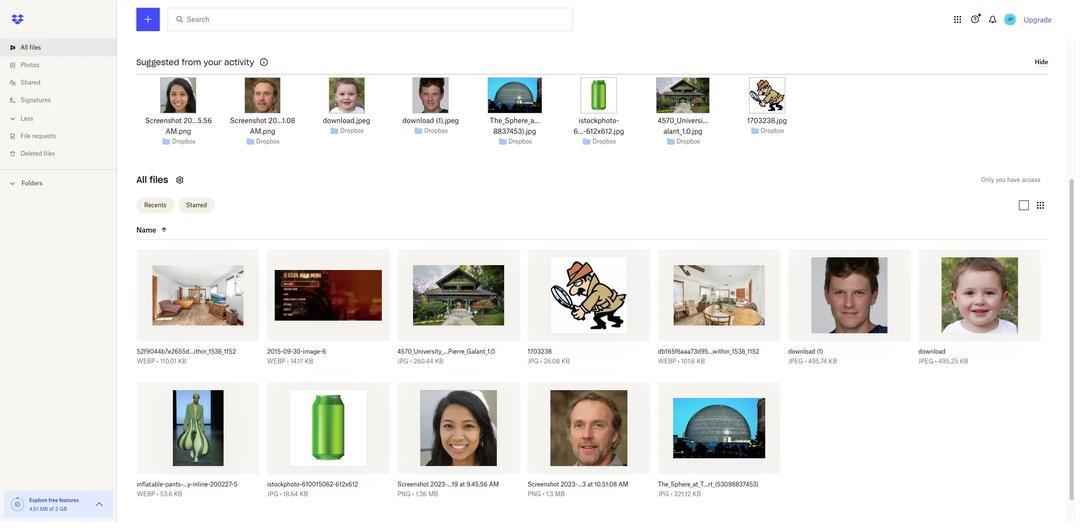 Task type: describe. For each thing, give the bounding box(es) containing it.
dropbox for 4570_universi… alant_1.0.jpg
[[677, 138, 700, 145]]

dropbox link for 1703238.jpg
[[761, 126, 784, 136]]

files for all files link
[[30, 44, 41, 51]]

/4570_university_ave____pierre_galant_1.0.jpg image
[[656, 77, 710, 113]]

2023- for png • 1.36 mb
[[430, 481, 448, 489]]

istockphoto-610015062-612x612 button
[[267, 481, 368, 489]]

file, istockphoto-610015062-612x612.jpg row
[[267, 383, 390, 506]]

• inside screenshot 2023-…19 at 9.45.56 am png • 1.36 mb
[[412, 491, 414, 498]]

(1)
[[817, 348, 823, 356]]

dropbox link for screenshot 20…1.08 am.png
[[256, 137, 280, 147]]

/screenshot 2023-11-13 at 10.51.08 am.png image
[[244, 77, 281, 113]]

dropbox for screenshot 20…5.56 am.png
[[172, 138, 196, 145]]

dropbox for istockphoto- 6…-612x612.jpg
[[593, 138, 616, 145]]

kb inside download (1) jpeg • 495.74 kb
[[829, 358, 837, 365]]

mb inside explore free features 4.51 mb of 2 gb
[[40, 507, 48, 513]]

from
[[182, 57, 201, 67]]

/the_sphere_at_the_venetian_resort_(53098837453).jpg image
[[488, 77, 542, 113]]

db165f6aaa73d95…within_1536_1152 webp • 101.6 kb
[[658, 348, 760, 365]]

2015-09-30-image-6 button
[[267, 348, 368, 356]]

gb
[[59, 507, 67, 513]]

jpeg inside download (1) jpeg • 495.74 kb
[[788, 358, 803, 365]]

file, 4570_university_ave____pierre_galant_1.0.jpg row
[[397, 250, 520, 373]]

jpg for jpg • 26.08 kb
[[528, 358, 539, 365]]

jpg inside istockphoto-610015062-612x612 jpg • 18.64 kb
[[267, 491, 278, 498]]

your
[[204, 57, 222, 67]]

file requests link
[[8, 128, 117, 145]]

dropbox for 1703238.jpg
[[761, 127, 784, 134]]

10.51.08
[[595, 481, 617, 489]]

requests
[[32, 133, 56, 140]]

09-
[[283, 348, 293, 356]]

2015-
[[267, 348, 283, 356]]

612x612
[[336, 481, 358, 489]]

inflatable-pants-…y-inline-200227-5 webp • 53.6 kb
[[137, 481, 238, 498]]

features
[[59, 498, 79, 504]]

1703238.jpg
[[747, 116, 787, 125]]

495.74
[[808, 358, 827, 365]]

screenshot 2023-…19 at 9.45.56 am button
[[397, 481, 499, 489]]

download jpeg • 495.25 kb
[[919, 348, 968, 365]]

shared link
[[8, 74, 117, 92]]

webp inside 52f9044b7e2655d…ithin_1536_1152 webp • 110.01 kb
[[137, 358, 155, 365]]

• inside the the_sphere_at_t…rt_(53098837453) jpg • 321.12 kb
[[671, 491, 673, 498]]

/download.jpeg image
[[329, 77, 365, 113]]

folder settings image
[[174, 174, 186, 186]]

kb inside "1703238 jpg • 26.08 kb"
[[562, 358, 570, 365]]

inflatable-
[[137, 481, 165, 489]]

101.6
[[681, 358, 695, 365]]

free
[[49, 498, 58, 504]]

istockphoto- 6…-612x612.jpg
[[574, 116, 624, 135]]

6
[[322, 348, 326, 356]]

52f9044b7e2655d…ithin_1536_1152 webp • 110.01 kb
[[137, 348, 236, 365]]

screenshot 20…1.08 am.png link
[[227, 115, 298, 137]]

less
[[20, 115, 33, 122]]

4.51
[[29, 507, 38, 513]]

access
[[1022, 176, 1041, 183]]

webp inside 2015-09-30-image-6 webp • 14.17 kb
[[267, 358, 285, 365]]

18.64
[[283, 491, 298, 498]]

starred
[[186, 202, 207, 209]]

screenshot for screenshot 2023-…19 at 9.45.56 am png • 1.36 mb
[[397, 481, 429, 489]]

612x612.jpg
[[586, 127, 624, 135]]

deleted files link
[[8, 145, 117, 163]]

you
[[996, 176, 1006, 183]]

495.25
[[939, 358, 958, 365]]

52f9044b7e2655d…ithin_1536_1152
[[137, 348, 236, 356]]

26.08
[[544, 358, 560, 365]]

dropbox link for 4570_universi… alant_1.0.jpg
[[677, 137, 700, 147]]

download button
[[919, 348, 1020, 356]]

dropbox link for screenshot 20…5.56 am.png
[[172, 137, 196, 147]]

2 vertical spatial files
[[150, 174, 168, 185]]

file, the_sphere_at_the_venetian_resort_(53098837453).jpg row
[[658, 383, 781, 506]]

the_sphere_a… 8837453).jpg
[[490, 116, 540, 135]]

dropbox for download.jpeg
[[340, 127, 364, 134]]

am for screenshot 2023-…19 at 9.45.56 am
[[489, 481, 499, 489]]

4570_universi… alant_1.0.jpg
[[658, 116, 708, 135]]

/screenshot 2023-10-19 at 9.45.56 am.png image
[[160, 77, 197, 113]]

20…1.08
[[268, 116, 295, 125]]

8837453).jpg
[[493, 127, 536, 135]]

photos link
[[8, 57, 117, 74]]

• inside db165f6aaa73d95…within_1536_1152 webp • 101.6 kb
[[678, 358, 680, 365]]

20…5.56
[[184, 116, 212, 125]]

file, db165f6aaa73d95c9004256537e7037b-uncropped_scaled_within_1536_1152.webp row
[[658, 250, 781, 373]]

screenshot 20…1.08 am.png
[[230, 116, 295, 135]]

4570_university_…pierre_galant_1.0
[[397, 348, 495, 356]]

the_sphere_at_t…rt_(53098837453) jpg • 321.12 kb
[[658, 481, 759, 498]]

download for jpeg
[[919, 348, 946, 356]]

screenshot for screenshot 20…1.08 am.png
[[230, 116, 267, 125]]

screenshot for screenshot 20…5.56 am.png
[[145, 116, 182, 125]]

file, inflatable-pants-today-inline-200227-5.webp row
[[137, 383, 259, 506]]

file
[[20, 133, 31, 140]]

mb for png • 1.3 mb
[[555, 491, 565, 498]]

am for screenshot 2023-…3 at 10.51.08 am
[[619, 481, 628, 489]]

folders
[[21, 180, 43, 187]]

• inside 'screenshot 2023-…3 at 10.51.08 am png • 1.3 mb'
[[543, 491, 545, 498]]

110.01
[[160, 358, 177, 365]]

suggested
[[136, 57, 179, 67]]

…19
[[448, 481, 458, 489]]

1 vertical spatial all
[[136, 174, 147, 185]]

kb inside inflatable-pants-…y-inline-200227-5 webp • 53.6 kb
[[174, 491, 182, 498]]

inflatable-pants-…y-inline-200227-5 button
[[137, 481, 238, 489]]

file, 2015-09-30-image-6.webp row
[[267, 250, 390, 373]]

screenshot 2023-…3 at 10.51.08 am png • 1.3 mb
[[528, 481, 628, 498]]

screenshot 2023-…19 at 9.45.56 am png • 1.36 mb
[[397, 481, 499, 498]]

1703238.jpg link
[[747, 115, 787, 126]]

2
[[55, 507, 58, 513]]

1703238 button
[[528, 348, 629, 356]]

files for deleted files link
[[44, 150, 55, 157]]

quota usage element
[[10, 497, 25, 513]]

53.6
[[160, 491, 172, 498]]

• inside "1703238 jpg • 26.08 kb"
[[540, 358, 542, 365]]

istockphoto- for 6…-
[[579, 116, 619, 125]]

kb inside the the_sphere_at_t…rt_(53098837453) jpg • 321.12 kb
[[693, 491, 701, 498]]

321.12
[[674, 491, 691, 498]]

less image
[[8, 114, 18, 124]]

signatures link
[[8, 92, 117, 109]]



Task type: vqa. For each thing, say whether or not it's contained in the screenshot.


Task type: locate. For each thing, give the bounding box(es) containing it.
mb inside screenshot 2023-…19 at 9.45.56 am png • 1.36 mb
[[428, 491, 438, 498]]

screenshot for screenshot 2023-…3 at 10.51.08 am png • 1.3 mb
[[528, 481, 559, 489]]

•
[[157, 358, 159, 365], [287, 358, 289, 365], [410, 358, 412, 365], [540, 358, 542, 365], [678, 358, 680, 365], [805, 358, 807, 365], [935, 358, 937, 365], [157, 491, 159, 498], [280, 491, 282, 498], [412, 491, 414, 498], [543, 491, 545, 498], [671, 491, 673, 498]]

1 horizontal spatial files
[[44, 150, 55, 157]]

4570_universi… alant_1.0.jpg link
[[648, 115, 718, 137]]

dropbox down screenshot 20…1.08 am.png link
[[256, 138, 280, 145]]

file, 52f9044b7e2655d26eb85c0b2abdc392-uncropped_scaled_within_1536_1152.webp row
[[137, 250, 259, 373]]

jpg inside the the_sphere_at_t…rt_(53098837453) jpg • 321.12 kb
[[658, 491, 669, 498]]

0 vertical spatial all files
[[20, 44, 41, 51]]

webp down 2015-
[[267, 358, 285, 365]]

screenshot 20…5.56 am.png
[[145, 116, 212, 135]]

kb right 18.64
[[300, 491, 308, 498]]

kb inside 4570_university_…pierre_galant_1.0 jpg • 260.44 kb
[[435, 358, 443, 365]]

1 vertical spatial istockphoto-
[[267, 481, 302, 489]]

0 horizontal spatial all files
[[20, 44, 41, 51]]

• left 101.6
[[678, 358, 680, 365]]

2 horizontal spatial mb
[[555, 491, 565, 498]]

hide button
[[1035, 59, 1049, 67]]

0 horizontal spatial all
[[20, 44, 28, 51]]

0 vertical spatial files
[[30, 44, 41, 51]]

• inside 52f9044b7e2655d…ithin_1536_1152 webp • 110.01 kb
[[157, 358, 159, 365]]

…3
[[578, 481, 586, 489]]

all up photos
[[20, 44, 28, 51]]

jpeg left the 495.74
[[788, 358, 803, 365]]

jpg
[[397, 358, 409, 365], [528, 358, 539, 365], [267, 491, 278, 498], [658, 491, 669, 498]]

webp left 101.6
[[658, 358, 676, 365]]

• left 14.17
[[287, 358, 289, 365]]

dropbox link for the_sphere_a… 8837453).jpg
[[509, 137, 532, 147]]

kb down the db165f6aaa73d95…within_1536_1152 button
[[697, 358, 705, 365]]

upgrade link
[[1024, 15, 1052, 24]]

png inside screenshot 2023-…19 at 9.45.56 am png • 1.36 mb
[[397, 491, 411, 498]]

9.45.56
[[467, 481, 488, 489]]

2 horizontal spatial download
[[919, 348, 946, 356]]

• inside download (1) jpeg • 495.74 kb
[[805, 358, 807, 365]]

all files list item
[[0, 39, 117, 57]]

kb right 321.12
[[693, 491, 701, 498]]

1 horizontal spatial am
[[619, 481, 628, 489]]

deleted
[[20, 150, 42, 157]]

screenshot inside screenshot 20…5.56 am.png
[[145, 116, 182, 125]]

dropbox link for download.jpeg
[[340, 126, 364, 136]]

2 at from the left
[[588, 481, 593, 489]]

hide
[[1035, 59, 1049, 66]]

photos
[[20, 61, 39, 69]]

1 png from the left
[[397, 491, 411, 498]]

jp button
[[1003, 12, 1018, 27]]

dropbox link down screenshot 20…1.08 am.png link
[[256, 137, 280, 147]]

the_sphere_a…
[[490, 116, 540, 125]]

dropbox link down 1703238.jpg link
[[761, 126, 784, 136]]

kb down download button
[[960, 358, 968, 365]]

4570_university_…pierre_galant_1.0 jpg • 260.44 kb
[[397, 348, 495, 365]]

• inside 2015-09-30-image-6 webp • 14.17 kb
[[287, 358, 289, 365]]

jpeg inside download jpeg • 495.25 kb
[[919, 358, 934, 365]]

am
[[489, 481, 499, 489], [619, 481, 628, 489]]

at right …19
[[460, 481, 465, 489]]

0 horizontal spatial istockphoto-
[[267, 481, 302, 489]]

Search in folder "Dropbox" text field
[[187, 14, 553, 25]]

dropbox link down 8837453).jpg
[[509, 137, 532, 147]]

am.png down 20…1.08
[[250, 127, 275, 135]]

png for png • 1.3 mb
[[528, 491, 541, 498]]

name button
[[136, 224, 218, 236]]

2 am.png from the left
[[250, 127, 275, 135]]

screenshot 2023-…3 at 10.51.08 am button
[[528, 481, 629, 489]]

kb
[[178, 358, 186, 365], [305, 358, 313, 365], [435, 358, 443, 365], [562, 358, 570, 365], [697, 358, 705, 365], [829, 358, 837, 365], [960, 358, 968, 365], [174, 491, 182, 498], [300, 491, 308, 498], [693, 491, 701, 498]]

1703238 jpg • 26.08 kb
[[528, 348, 570, 365]]

dropbox image
[[8, 10, 27, 29]]

download (1).jpeg
[[403, 116, 459, 125]]

screenshot down /screenshot 2023-11-13 at 10.51.08 am.png image
[[230, 116, 267, 125]]

kb right 26.08
[[562, 358, 570, 365]]

webp inside db165f6aaa73d95…within_1536_1152 webp • 101.6 kb
[[658, 358, 676, 365]]

dropbox link down the 612x612.jpg
[[593, 137, 616, 147]]

png left 1.3
[[528, 491, 541, 498]]

/1703238.jpg image
[[749, 77, 785, 113]]

2023-
[[430, 481, 448, 489], [561, 481, 578, 489]]

• inside 4570_university_…pierre_galant_1.0 jpg • 260.44 kb
[[410, 358, 412, 365]]

inline-
[[193, 481, 210, 489]]

dropbox down the screenshot 20…5.56 am.png link
[[172, 138, 196, 145]]

jpg down 1703238
[[528, 358, 539, 365]]

0 horizontal spatial at
[[460, 481, 465, 489]]

file, 1703238.jpg row
[[528, 250, 650, 373]]

alant_1.0.jpg
[[664, 127, 703, 135]]

• down 1703238
[[540, 358, 542, 365]]

dropbox down the 612x612.jpg
[[593, 138, 616, 145]]

jpg left 260.44
[[397, 358, 409, 365]]

webp inside inflatable-pants-…y-inline-200227-5 webp • 53.6 kb
[[137, 491, 155, 498]]

• inside istockphoto-610015062-612x612 jpg • 18.64 kb
[[280, 491, 282, 498]]

db165f6aaa73d95…within_1536_1152 button
[[658, 348, 760, 356]]

files
[[30, 44, 41, 51], [44, 150, 55, 157], [150, 174, 168, 185]]

1 horizontal spatial istockphoto-
[[579, 116, 619, 125]]

pants-
[[165, 481, 183, 489]]

files right deleted
[[44, 150, 55, 157]]

0 horizontal spatial mb
[[40, 507, 48, 513]]

14.17
[[290, 358, 303, 365]]

jpg for jpg • 260.44 kb
[[397, 358, 409, 365]]

200227-
[[210, 481, 234, 489]]

download left (1)
[[788, 348, 815, 356]]

• left 110.01
[[157, 358, 159, 365]]

of
[[49, 507, 54, 513]]

istockphoto- up 18.64
[[267, 481, 302, 489]]

am.png for 20…5.56
[[166, 127, 191, 135]]

/download (1).jpeg image
[[413, 77, 449, 113]]

jpg inside 4570_university_…pierre_galant_1.0 jpg • 260.44 kb
[[397, 358, 409, 365]]

dropbox
[[340, 127, 364, 134], [424, 127, 448, 134], [761, 127, 784, 134], [172, 138, 196, 145], [256, 138, 280, 145], [509, 138, 532, 145], [593, 138, 616, 145], [677, 138, 700, 145]]

0 vertical spatial istockphoto-
[[579, 116, 619, 125]]

files inside "list item"
[[30, 44, 41, 51]]

jpg left 18.64
[[267, 491, 278, 498]]

mb inside 'screenshot 2023-…3 at 10.51.08 am png • 1.3 mb'
[[555, 491, 565, 498]]

• left 260.44
[[410, 358, 412, 365]]

0 horizontal spatial png
[[397, 491, 411, 498]]

istockphoto- inside istockphoto-610015062-612x612 jpg • 18.64 kb
[[267, 481, 302, 489]]

mb for png • 1.36 mb
[[428, 491, 438, 498]]

webp
[[137, 358, 155, 365], [267, 358, 285, 365], [658, 358, 676, 365], [137, 491, 155, 498]]

list
[[0, 33, 117, 170]]

dropbox link down alant_1.0.jpg
[[677, 137, 700, 147]]

dropbox link
[[340, 126, 364, 136], [424, 126, 448, 136], [761, 126, 784, 136], [172, 137, 196, 147], [256, 137, 280, 147], [509, 137, 532, 147], [593, 137, 616, 147], [677, 137, 700, 147]]

• left 495.25
[[935, 358, 937, 365]]

am right 9.45.56
[[489, 481, 499, 489]]

0 horizontal spatial am.png
[[166, 127, 191, 135]]

dropbox for the_sphere_a… 8837453).jpg
[[509, 138, 532, 145]]

1 horizontal spatial at
[[588, 481, 593, 489]]

all files inside "list item"
[[20, 44, 41, 51]]

kb inside 52f9044b7e2655d…ithin_1536_1152 webp • 110.01 kb
[[178, 358, 186, 365]]

1 horizontal spatial download
[[788, 348, 815, 356]]

all up recents
[[136, 174, 147, 185]]

am.png inside screenshot 20…5.56 am.png
[[166, 127, 191, 135]]

1.36
[[416, 491, 427, 498]]

file, screenshot 2023-10-19 at 9.45.56 am.png row
[[397, 383, 520, 506]]

dropbox link down download (1).jpeg link
[[424, 126, 448, 136]]

screenshot inside 'screenshot 2023-…3 at 10.51.08 am png • 1.3 mb'
[[528, 481, 559, 489]]

name
[[136, 226, 156, 234]]

png for png • 1.36 mb
[[397, 491, 411, 498]]

mb right 1.3
[[555, 491, 565, 498]]

• left the 495.74
[[805, 358, 807, 365]]

dropbox link for download (1).jpeg
[[424, 126, 448, 136]]

download inside download (1) jpeg • 495.74 kb
[[788, 348, 815, 356]]

kb down the pants-
[[174, 491, 182, 498]]

2 png from the left
[[528, 491, 541, 498]]

screenshot up 1.36
[[397, 481, 429, 489]]

download for (1)
[[788, 348, 815, 356]]

all files
[[20, 44, 41, 51], [136, 174, 168, 185]]

only
[[981, 176, 994, 183]]

signatures
[[20, 96, 51, 104]]

kb inside 2015-09-30-image-6 webp • 14.17 kb
[[305, 358, 313, 365]]

kb inside istockphoto-610015062-612x612 jpg • 18.64 kb
[[300, 491, 308, 498]]

1 horizontal spatial jpeg
[[919, 358, 934, 365]]

am.png down 20…5.56
[[166, 127, 191, 135]]

starred button
[[178, 198, 215, 213]]

only you have access
[[981, 176, 1041, 183]]

download (1) button
[[788, 348, 889, 356]]

upgrade
[[1024, 15, 1052, 24]]

all files up recents
[[136, 174, 168, 185]]

5
[[234, 481, 238, 489]]

istockphoto- up the 612x612.jpg
[[579, 116, 619, 125]]

jpg for jpg • 321.12 kb
[[658, 491, 669, 498]]

file, screenshot 2023-11-13 at 10.51.08 am.png row
[[528, 383, 650, 506]]

jpeg left 495.25
[[919, 358, 934, 365]]

0 horizontal spatial files
[[30, 44, 41, 51]]

kb down 52f9044b7e2655d…ithin_1536_1152
[[178, 358, 186, 365]]

file requests
[[20, 133, 56, 140]]

1 am.png from the left
[[166, 127, 191, 135]]

1 horizontal spatial 2023-
[[561, 481, 578, 489]]

52f9044b7e2655d…ithin_1536_1152 button
[[137, 348, 238, 356]]

screenshot down /screenshot 2023-10-19 at 9.45.56 am.png image
[[145, 116, 182, 125]]

1 vertical spatial files
[[44, 150, 55, 157]]

folders button
[[0, 176, 117, 191]]

webp left 110.01
[[137, 358, 155, 365]]

4570_universi…
[[658, 116, 708, 125]]

dropbox down 8837453).jpg
[[509, 138, 532, 145]]

1 jpeg from the left
[[788, 358, 803, 365]]

download up 495.25
[[919, 348, 946, 356]]

1 horizontal spatial all files
[[136, 174, 168, 185]]

2 horizontal spatial files
[[150, 174, 168, 185]]

jpg left 321.12
[[658, 491, 669, 498]]

dropbox link down download.jpeg link
[[340, 126, 364, 136]]

png inside 'screenshot 2023-…3 at 10.51.08 am png • 1.3 mb'
[[528, 491, 541, 498]]

2 2023- from the left
[[561, 481, 578, 489]]

download.jpeg link
[[323, 115, 370, 126]]

download inside download jpeg • 495.25 kb
[[919, 348, 946, 356]]

istockphoto- for 610015062-
[[267, 481, 302, 489]]

1 horizontal spatial am.png
[[250, 127, 275, 135]]

• left 18.64
[[280, 491, 282, 498]]

png left 1.36
[[397, 491, 411, 498]]

kb inside download jpeg • 495.25 kb
[[960, 358, 968, 365]]

kb inside db165f6aaa73d95…within_1536_1152 webp • 101.6 kb
[[697, 358, 705, 365]]

am inside screenshot 2023-…19 at 9.45.56 am png • 1.36 mb
[[489, 481, 499, 489]]

am right 10.51.08 at bottom
[[619, 481, 628, 489]]

image-
[[303, 348, 322, 356]]

jp
[[1007, 16, 1013, 22]]

• left 1.36
[[412, 491, 414, 498]]

1 horizontal spatial png
[[528, 491, 541, 498]]

2 am from the left
[[619, 481, 628, 489]]

0 horizontal spatial download
[[403, 116, 434, 125]]

kb down image-
[[305, 358, 313, 365]]

list containing all files
[[0, 33, 117, 170]]

the_sphere_at_t…rt_(53098837453)
[[658, 481, 759, 489]]

2 jpeg from the left
[[919, 358, 934, 365]]

• left 53.6
[[157, 491, 159, 498]]

dropbox link for istockphoto- 6…-612x612.jpg
[[593, 137, 616, 147]]

0 horizontal spatial 2023-
[[430, 481, 448, 489]]

• inside inflatable-pants-…y-inline-200227-5 webp • 53.6 kb
[[157, 491, 159, 498]]

at for 10.51.08
[[588, 481, 593, 489]]

6…-
[[574, 127, 586, 135]]

dropbox down download.jpeg link
[[340, 127, 364, 134]]

2023- left 9.45.56
[[430, 481, 448, 489]]

istockphoto-610015062-612x612 jpg • 18.64 kb
[[267, 481, 358, 498]]

1 horizontal spatial mb
[[428, 491, 438, 498]]

dropbox down download (1).jpeg link
[[424, 127, 448, 134]]

2015-09-30-image-6 webp • 14.17 kb
[[267, 348, 326, 365]]

1 at from the left
[[460, 481, 465, 489]]

screenshot up 1.3
[[528, 481, 559, 489]]

1 2023- from the left
[[430, 481, 448, 489]]

jpg inside "1703238 jpg • 26.08 kb"
[[528, 358, 539, 365]]

kb down download (1) button
[[829, 358, 837, 365]]

all files up photos
[[20, 44, 41, 51]]

screenshot 20…5.56 am.png link
[[143, 115, 214, 137]]

explore
[[29, 498, 47, 504]]

all inside "list item"
[[20, 44, 28, 51]]

download down the /download (1).jpeg image on the top of the page
[[403, 116, 434, 125]]

download for (1).jpeg
[[403, 116, 434, 125]]

1 horizontal spatial all
[[136, 174, 147, 185]]

am inside 'screenshot 2023-…3 at 10.51.08 am png • 1.3 mb'
[[619, 481, 628, 489]]

istockphoto-
[[579, 116, 619, 125], [267, 481, 302, 489]]

4570_university_…pierre_galant_1.0 button
[[397, 348, 499, 356]]

/istockphoto 610015062 612x612.jpg image
[[581, 77, 617, 113]]

at
[[460, 481, 465, 489], [588, 481, 593, 489]]

dropbox for screenshot 20…1.08 am.png
[[256, 138, 280, 145]]

recents
[[144, 202, 166, 209]]

kb down 4570_university_…pierre_galant_1.0
[[435, 358, 443, 365]]

mb left of
[[40, 507, 48, 513]]

recents button
[[136, 198, 174, 213]]

• left 321.12
[[671, 491, 673, 498]]

the_sphere_a… 8837453).jpg link
[[480, 115, 550, 137]]

2023- for png • 1.3 mb
[[561, 481, 578, 489]]

download (1) jpeg • 495.74 kb
[[788, 348, 837, 365]]

dropbox for download (1).jpeg
[[424, 127, 448, 134]]

1 vertical spatial all files
[[136, 174, 168, 185]]

at inside screenshot 2023-…19 at 9.45.56 am png • 1.36 mb
[[460, 481, 465, 489]]

db165f6aaa73d95…within_1536_1152
[[658, 348, 760, 356]]

dropbox down alant_1.0.jpg
[[677, 138, 700, 145]]

am.png inside screenshot 20…1.08 am.png
[[250, 127, 275, 135]]

explore free features 4.51 mb of 2 gb
[[29, 498, 79, 513]]

30-
[[293, 348, 303, 356]]

am.png for 20…1.08
[[250, 127, 275, 135]]

dropbox link down the screenshot 20…5.56 am.png link
[[172, 137, 196, 147]]

files left 'folder settings' image
[[150, 174, 168, 185]]

• left 1.3
[[543, 491, 545, 498]]

mb
[[428, 491, 438, 498], [555, 491, 565, 498], [40, 507, 48, 513]]

2023- left 10.51.08 at bottom
[[561, 481, 578, 489]]

0 horizontal spatial jpeg
[[788, 358, 803, 365]]

1 am from the left
[[489, 481, 499, 489]]

0 horizontal spatial am
[[489, 481, 499, 489]]

file, download (1).jpeg row
[[788, 250, 911, 373]]

dropbox down 1703238.jpg link
[[761, 127, 784, 134]]

screenshot inside screenshot 20…1.08 am.png
[[230, 116, 267, 125]]

at for 9.45.56
[[460, 481, 465, 489]]

files up photos
[[30, 44, 41, 51]]

istockphoto- inside istockphoto- 6…-612x612.jpg
[[579, 116, 619, 125]]

• inside download jpeg • 495.25 kb
[[935, 358, 937, 365]]

0 vertical spatial all
[[20, 44, 28, 51]]

at right …3
[[588, 481, 593, 489]]

screenshot inside screenshot 2023-…19 at 9.45.56 am png • 1.36 mb
[[397, 481, 429, 489]]

the_sphere_at_t…rt_(53098837453) button
[[658, 481, 759, 489]]

file, download.jpeg row
[[919, 250, 1041, 373]]

webp down inflatable-
[[137, 491, 155, 498]]

2023- inside screenshot 2023-…19 at 9.45.56 am png • 1.36 mb
[[430, 481, 448, 489]]

610015062-
[[302, 481, 336, 489]]

2023- inside 'screenshot 2023-…3 at 10.51.08 am png • 1.3 mb'
[[561, 481, 578, 489]]

am.png
[[166, 127, 191, 135], [250, 127, 275, 135]]

at inside 'screenshot 2023-…3 at 10.51.08 am png • 1.3 mb'
[[588, 481, 593, 489]]

mb right 1.36
[[428, 491, 438, 498]]

jpeg
[[788, 358, 803, 365], [919, 358, 934, 365]]



